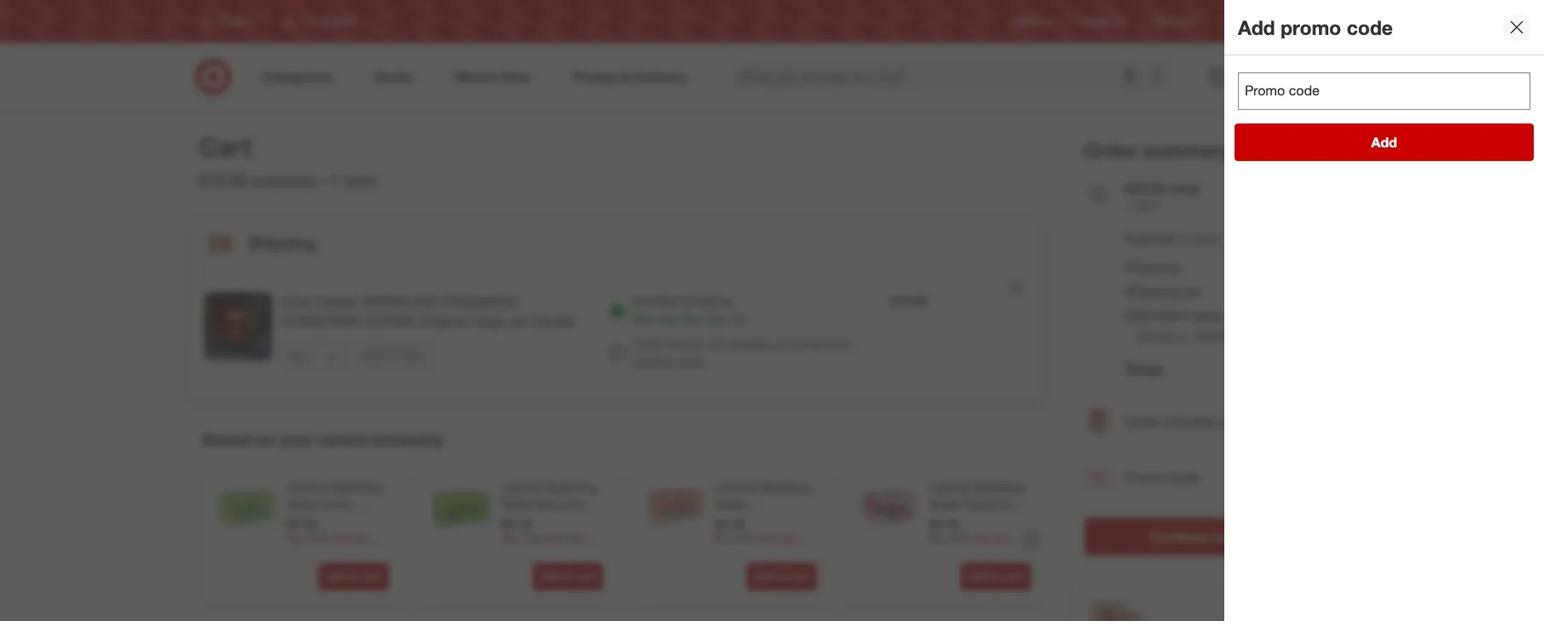 Task type: describe. For each thing, give the bounding box(es) containing it.
sparkling for pamplemousse
[[760, 480, 810, 495]]

0 horizontal spatial code
[[1170, 469, 1200, 486]]

sparkling for lime
[[332, 480, 382, 495]]

sparkling for key
[[546, 480, 596, 495]]

classic
[[315, 294, 359, 311]]

registry
[[1014, 15, 1052, 28]]

lacroix for lacroix sparkling water passionfruit - 8pk/12 fl oz cans
[[929, 480, 971, 495]]

shipping
[[685, 294, 730, 308]]

subtotal (1 item)
[[1126, 231, 1220, 248]]

add inside button
[[1372, 134, 1398, 151]]

lacroix sparkling water pamplemousse (grapefruit) - 8pk/12 fl oz cans
[[715, 480, 810, 563]]

it
[[655, 313, 662, 327]]

browsing
[[372, 430, 443, 450]]

to for lacroix sparkling water pamplemousse (grapefruit) - 8pk/12 fl oz cans
[[776, 571, 786, 584]]

cart
[[199, 131, 251, 162]]

add to cart button for lacroix sparkling water lime - 8pk/12 fl oz cans
[[318, 564, 389, 591]]

cans inside lacroix sparkling water key lime - 8pk/12 fl oz cans
[[567, 515, 594, 529]]

add promo code dialog
[[1225, 0, 1545, 622]]

cart for lacroix sparkling water key lime - 8pk/12 fl oz cans
[[575, 571, 595, 584]]

$16.89 for $16.89
[[892, 294, 927, 308]]

(1
[[1181, 232, 1190, 247]]

candle
[[531, 313, 574, 330]]

store
[[678, 354, 705, 369]]

find stores link
[[1307, 14, 1359, 29]]

target
[[1223, 15, 1251, 28]]

1 vertical spatial on
[[256, 430, 275, 450]]

at
[[776, 337, 787, 352]]

target circle
[[1223, 15, 1280, 28]]

for
[[388, 349, 400, 362]]

jar
[[509, 313, 527, 330]]

cookie
[[364, 313, 416, 330]]

lacroix sparkling water lime - 8pk/12 fl oz cans
[[287, 480, 382, 529]]

2 vertical spatial shipping
[[1126, 283, 1180, 300]]

add for lacroix sparkling water key lime - 8pk/12 fl oz cans
[[540, 571, 560, 584]]

lacroix sparkling water lime - 8pk/12 fl oz cans link
[[287, 480, 385, 529]]

get
[[633, 313, 652, 327]]

search button
[[1142, 58, 1183, 99]]

save for later button
[[355, 342, 431, 369]]

1 inside $24.25 total 1 item
[[1126, 198, 1132, 212]]

later
[[403, 349, 423, 362]]

order for order includes a gift
[[1126, 414, 1161, 431]]

(grapefruit)
[[715, 532, 776, 546]]

water for pamplemousse
[[715, 497, 746, 512]]

registry link
[[1014, 14, 1052, 29]]

none text field inside add promo code dialog
[[1239, 73, 1531, 110]]

christmas
[[282, 313, 360, 330]]

to for lacroix sparkling water passionfruit - 8pk/12 fl oz cans
[[991, 571, 1000, 584]]

water for lime
[[287, 497, 318, 512]]

fl inside lacroix sparkling water key lime - 8pk/12 fl oz cans
[[542, 515, 548, 529]]

1 item
[[331, 171, 378, 190]]

passionfruit
[[964, 497, 1027, 512]]

cart for lacroix sparkling water lime - 8pk/12 fl oz cans
[[361, 571, 381, 584]]

total
[[1126, 360, 1163, 380]]

sparkling for passionfruit
[[974, 480, 1024, 495]]

oz inside lacroix sparkling water pamplemousse (grapefruit) - 8pk/12 fl oz cans
[[765, 549, 778, 563]]

continue to checkout button
[[1085, 518, 1356, 556]]

gift
[[1230, 414, 1250, 431]]

oz inside lacroix sparkling water passionfruit - 8pk/12 fl oz cans
[[987, 515, 1000, 529]]

to for lacroix sparkling water lime - 8pk/12 fl oz cans
[[348, 571, 358, 584]]

checkout
[[1230, 528, 1290, 546]]

16
[[732, 313, 745, 327]]

not available radio
[[609, 345, 626, 362]]

key
[[536, 497, 555, 512]]

nov
[[707, 313, 729, 327]]

order pickup not available at huntersville change store
[[633, 337, 852, 369]]

add to cart for lacroix sparkling water key lime - 8pk/12 fl oz cans
[[540, 571, 595, 584]]

get free shipping on hundreds of thousands of items* with target redcard. apply now for a credit or debit redcard. *some restrictions apply. image
[[1071, 586, 1368, 622]]

weekly ad
[[1079, 15, 1127, 28]]

- inside lacroix sparkling water passionfruit - 8pk/12 fl oz cans
[[929, 515, 934, 529]]

What can we help you find? suggestions appear below search field
[[729, 58, 1154, 96]]

cart item ready to fulfill group
[[190, 272, 1043, 400]]

$24.25 total 1 item
[[1126, 180, 1200, 212]]

item)
[[1194, 232, 1220, 247]]

to inside button
[[1213, 528, 1226, 546]]

based on your recent browsing
[[203, 430, 443, 450]]

cinammon
[[442, 294, 518, 311]]

order summary
[[1085, 138, 1231, 162]]

promo code
[[1126, 469, 1200, 486]]

$16.89 for $16.89 subtotal
[[199, 171, 248, 190]]

22oz
[[282, 294, 311, 311]]

fl inside lacroix sparkling water passionfruit - 8pk/12 fl oz cans
[[978, 515, 984, 529]]

8pk/12 inside lacroix sparkling water passionfruit - 8pk/12 fl oz cans
[[937, 515, 974, 529]]

circle
[[1254, 15, 1280, 28]]

8pk/12 inside the "lacroix sparkling water lime - 8pk/12 fl oz cans"
[[287, 515, 324, 529]]

$4.19 for passionfruit
[[929, 517, 958, 532]]

lacroix sparkling water passionfruit - 8pk/12 fl oz cans
[[929, 480, 1027, 546]]

weekly
[[1079, 15, 1112, 28]]

a
[[1219, 414, 1227, 431]]

subtotal
[[1126, 231, 1177, 248]]

promo
[[1281, 15, 1342, 39]]

fl inside lacroix sparkling water pamplemousse (grapefruit) - 8pk/12 fl oz cans
[[756, 549, 762, 563]]

lime inside lacroix sparkling water key lime - 8pk/12 fl oz cans
[[559, 497, 585, 512]]

based inside 'shipping shipping tax estimated taxes based on 40360'
[[1139, 329, 1174, 344]]

total
[[1170, 180, 1200, 197]]

8pk/12 inside lacroix sparkling water pamplemousse (grapefruit) - 8pk/12 fl oz cans
[[715, 549, 752, 563]]

water for key
[[501, 497, 532, 512]]

lacroix for lacroix sparkling water lime - 8pk/12 fl oz cans
[[287, 480, 328, 495]]

order includes a gift
[[1126, 414, 1250, 431]]

22oz classic sparkling cinammon christmas cookie original large jar candle
[[282, 294, 574, 330]]



Task type: vqa. For each thing, say whether or not it's contained in the screenshot.
Pickup
yes



Task type: locate. For each thing, give the bounding box(es) containing it.
1 add to cart button from the left
[[318, 564, 389, 591]]

0 vertical spatial order
[[1085, 138, 1138, 162]]

add to cart down lacroix sparkling water key lime - 8pk/12 fl oz cans
[[540, 571, 595, 584]]

1 vertical spatial item
[[1136, 198, 1159, 212]]

code inside dialog
[[1347, 15, 1394, 39]]

8pk/12 down (grapefruit)
[[715, 549, 752, 563]]

shipping down subtotal
[[248, 232, 315, 252]]

based
[[1139, 329, 1174, 344], [203, 430, 251, 450]]

1 down $24.25
[[1126, 198, 1132, 212]]

lacroix sparkling water passionfruit - 8pk/12 fl oz cans image
[[859, 480, 919, 539], [859, 480, 919, 539]]

lime inside the "lacroix sparkling water lime - 8pk/12 fl oz cans"
[[322, 497, 348, 512]]

cart for lacroix sparkling water passionfruit - 8pk/12 fl oz cans
[[1003, 571, 1023, 584]]

includes
[[1164, 414, 1215, 431]]

item
[[344, 171, 378, 190], [1136, 198, 1159, 212]]

sparkling down recent
[[332, 480, 382, 495]]

code right the promo
[[1170, 469, 1200, 486]]

on inside 'shipping shipping tax estimated taxes based on 40360'
[[1177, 329, 1190, 344]]

based left your on the left
[[203, 430, 251, 450]]

cart
[[361, 571, 381, 584], [575, 571, 595, 584], [789, 571, 809, 584], [1003, 571, 1023, 584]]

4 lacroix from the left
[[929, 480, 971, 495]]

based down estimated
[[1139, 329, 1174, 344]]

add to cart button for lacroix sparkling water pamplemousse (grapefruit) - 8pk/12 fl oz cans
[[747, 564, 817, 591]]

4 add to cart from the left
[[968, 571, 1023, 584]]

1 horizontal spatial lime
[[559, 497, 585, 512]]

None text field
[[1239, 73, 1531, 110]]

lacroix inside lacroix sparkling water key lime - 8pk/12 fl oz cans
[[501, 480, 542, 495]]

oz inside lacroix sparkling water key lime - 8pk/12 fl oz cans
[[551, 515, 564, 529]]

1
[[331, 171, 340, 190], [1126, 198, 1132, 212]]

add to cart for lacroix sparkling water pamplemousse (grapefruit) - 8pk/12 fl oz cans
[[754, 571, 809, 584]]

- inside the "lacroix sparkling water lime - 8pk/12 fl oz cans"
[[351, 497, 356, 512]]

sparkling
[[332, 480, 382, 495], [546, 480, 596, 495], [760, 480, 810, 495], [974, 480, 1024, 495]]

0 horizontal spatial on
[[256, 430, 275, 450]]

cart down lacroix sparkling water key lime - 8pk/12 fl oz cans link
[[575, 571, 595, 584]]

lime down recent
[[322, 497, 348, 512]]

2 cart from the left
[[575, 571, 595, 584]]

standard
[[633, 294, 681, 308]]

shipping shipping tax estimated taxes based on 40360
[[1126, 258, 1227, 344]]

water for passionfruit
[[929, 497, 961, 512]]

0 vertical spatial shipping
[[248, 232, 315, 252]]

$16.89 inside cart item ready to fulfill group
[[892, 294, 927, 308]]

lacroix sparkling water pamplemousse (grapefruit) - 8pk/12 fl oz cans link
[[715, 480, 813, 563]]

22oz classic sparkling cinammon christmas cookie original large jar candle link
[[282, 293, 582, 332]]

save for later
[[363, 349, 423, 362]]

2 add to cart button from the left
[[532, 564, 603, 591]]

not
[[706, 337, 724, 352]]

4 $4.19 from the left
[[929, 517, 958, 532]]

1 add to cart from the left
[[326, 571, 381, 584]]

water
[[287, 497, 318, 512], [501, 497, 532, 512], [715, 497, 746, 512], [929, 497, 961, 512]]

0 horizontal spatial item
[[344, 171, 378, 190]]

8pk/12
[[287, 515, 324, 529], [501, 515, 538, 529], [937, 515, 974, 529], [715, 549, 752, 563]]

pamplemousse
[[715, 515, 798, 529]]

redcard link
[[1155, 14, 1196, 29]]

shipping for shipping
[[248, 232, 315, 252]]

add for lacroix sparkling water pamplemousse (grapefruit) - 8pk/12 fl oz cans
[[754, 571, 774, 584]]

0 vertical spatial on
[[1177, 329, 1190, 344]]

1 vertical spatial order
[[633, 337, 663, 352]]

none radio inside cart item ready to fulfill group
[[609, 303, 626, 320]]

add to cart button down lacroix sparkling water key lime - 8pk/12 fl oz cans
[[532, 564, 603, 591]]

huntersville
[[790, 337, 852, 352]]

0 horizontal spatial $16.89
[[199, 171, 248, 190]]

oz down key
[[551, 515, 564, 529]]

4 water from the left
[[929, 497, 961, 512]]

recent
[[318, 430, 368, 450]]

fl
[[327, 515, 334, 529], [542, 515, 548, 529], [978, 515, 984, 529], [756, 549, 762, 563]]

shipping up estimated
[[1126, 283, 1180, 300]]

1 $4.19 from the left
[[287, 517, 316, 532]]

0 horizontal spatial 1
[[331, 171, 340, 190]]

1 water from the left
[[287, 497, 318, 512]]

3 cart from the left
[[789, 571, 809, 584]]

add to cart for lacroix sparkling water passionfruit - 8pk/12 fl oz cans
[[968, 571, 1023, 584]]

water inside the "lacroix sparkling water lime - 8pk/12 fl oz cans"
[[287, 497, 318, 512]]

0 vertical spatial $16.89
[[199, 171, 248, 190]]

taxes
[[1191, 307, 1224, 325]]

cans
[[353, 515, 380, 529], [567, 515, 594, 529], [929, 532, 957, 546], [781, 549, 808, 563]]

weekly ad link
[[1079, 14, 1127, 29]]

on left your on the left
[[256, 430, 275, 450]]

lacroix sparkling water key lime - 8pk/12 fl oz cans
[[501, 480, 596, 529]]

add to cart for lacroix sparkling water lime - 8pk/12 fl oz cans
[[326, 571, 381, 584]]

add to cart button for lacroix sparkling water key lime - 8pk/12 fl oz cans
[[532, 564, 603, 591]]

1 sparkling from the left
[[332, 480, 382, 495]]

1 vertical spatial shipping
[[1126, 258, 1180, 275]]

cart down lacroix sparkling water lime - 8pk/12 fl oz cans 'link'
[[361, 571, 381, 584]]

$4.19 for lime
[[287, 517, 316, 532]]

lime right key
[[559, 497, 585, 512]]

large
[[470, 313, 505, 330]]

to down lacroix sparkling water passionfruit - 8pk/12 fl oz cans
[[991, 571, 1000, 584]]

continue to checkout
[[1151, 528, 1290, 546]]

2 sparkling from the left
[[546, 480, 596, 495]]

add promo code
[[1239, 15, 1394, 39]]

fl down key
[[542, 515, 548, 529]]

save
[[363, 349, 385, 362]]

to down lacroix sparkling water pamplemousse (grapefruit) - 8pk/12 fl oz cans 'link'
[[776, 571, 786, 584]]

cans inside lacroix sparkling water pamplemousse (grapefruit) - 8pk/12 fl oz cans
[[781, 549, 808, 563]]

lime
[[322, 497, 348, 512], [559, 497, 585, 512]]

lacroix up the 'pamplemousse'
[[715, 480, 757, 495]]

1 horizontal spatial code
[[1347, 15, 1394, 39]]

$4.19 for key
[[501, 517, 530, 532]]

lacroix sparkling water key lime - 8pk/12 fl oz cans link
[[501, 480, 599, 529]]

to down the "lacroix sparkling water lime - 8pk/12 fl oz cans"
[[348, 571, 358, 584]]

3 $4.19 from the left
[[715, 517, 744, 532]]

sparkling inside lacroix sparkling water passionfruit - 8pk/12 fl oz cans
[[974, 480, 1024, 495]]

pickup
[[667, 337, 703, 352]]

fl down based on your recent browsing on the left bottom of page
[[327, 515, 334, 529]]

your
[[280, 430, 314, 450]]

add to cart down lacroix sparkling water passionfruit - 8pk/12 fl oz cans
[[968, 571, 1023, 584]]

lacroix up key
[[501, 480, 542, 495]]

oz inside the "lacroix sparkling water lime - 8pk/12 fl oz cans"
[[337, 515, 349, 529]]

fl down (grapefruit)
[[756, 549, 762, 563]]

order for order pickup not available at huntersville change store
[[633, 337, 663, 352]]

lacroix sparkling water key lime - 8pk/12 fl oz cans image
[[431, 480, 491, 539], [431, 480, 491, 539]]

water inside lacroix sparkling water key lime - 8pk/12 fl oz cans
[[501, 497, 532, 512]]

sparkling up key
[[546, 480, 596, 495]]

order for order summary
[[1085, 138, 1138, 162]]

item right subtotal
[[344, 171, 378, 190]]

lacroix inside lacroix sparkling water pamplemousse (grapefruit) - 8pk/12 fl oz cans
[[715, 480, 757, 495]]

oz
[[337, 515, 349, 529], [551, 515, 564, 529], [987, 515, 1000, 529], [765, 549, 778, 563]]

water down your on the left
[[287, 497, 318, 512]]

1 lacroix from the left
[[287, 480, 328, 495]]

lacroix up the passionfruit at the bottom of page
[[929, 480, 971, 495]]

water left key
[[501, 497, 532, 512]]

promo
[[1126, 469, 1166, 486]]

original
[[419, 313, 466, 330]]

0 vertical spatial based
[[1139, 329, 1174, 344]]

lacroix sparkling water lime - 8pk/12 fl oz cans image
[[217, 480, 277, 539], [217, 480, 277, 539]]

oz down the passionfruit at the bottom of page
[[987, 515, 1000, 529]]

$4.19 for pamplemousse
[[715, 517, 744, 532]]

order left includes
[[1126, 414, 1161, 431]]

-
[[351, 497, 356, 512], [588, 497, 593, 512], [929, 515, 934, 529], [779, 532, 784, 546]]

add for lacroix sparkling water passionfruit - 8pk/12 fl oz cans
[[968, 571, 988, 584]]

water inside lacroix sparkling water passionfruit - 8pk/12 fl oz cans
[[929, 497, 961, 512]]

add to cart button down (grapefruit)
[[747, 564, 817, 591]]

fl inside the "lacroix sparkling water lime - 8pk/12 fl oz cans"
[[327, 515, 334, 529]]

0 horizontal spatial based
[[203, 430, 251, 450]]

2 lime from the left
[[559, 497, 585, 512]]

3 add to cart from the left
[[754, 571, 809, 584]]

by
[[665, 313, 678, 327]]

stores
[[1330, 15, 1359, 28]]

0 vertical spatial code
[[1347, 15, 1394, 39]]

estimated
[[1126, 307, 1187, 325]]

2 add to cart from the left
[[540, 571, 595, 584]]

order inside the order pickup not available at huntersville change store
[[633, 337, 663, 352]]

code right find
[[1347, 15, 1394, 39]]

shipping for shipping shipping tax estimated taxes based on 40360
[[1126, 258, 1180, 275]]

oz down (grapefruit)
[[765, 549, 778, 563]]

add to cart button down lacroix sparkling water passionfruit - 8pk/12 fl oz cans
[[961, 564, 1031, 591]]

change
[[633, 354, 675, 369]]

target circle link
[[1223, 14, 1280, 29]]

available
[[727, 337, 773, 352]]

summary
[[1143, 138, 1231, 162]]

1 horizontal spatial on
[[1177, 329, 1190, 344]]

item down $24.25
[[1136, 198, 1159, 212]]

8pk/12 down your on the left
[[287, 515, 324, 529]]

cart for lacroix sparkling water pamplemousse (grapefruit) - 8pk/12 fl oz cans
[[789, 571, 809, 584]]

sparkling up the 'pamplemousse'
[[760, 480, 810, 495]]

2 vertical spatial order
[[1126, 414, 1161, 431]]

water up the 'pamplemousse'
[[715, 497, 746, 512]]

find
[[1307, 15, 1327, 28]]

1 horizontal spatial item
[[1136, 198, 1159, 212]]

4 add to cart button from the left
[[961, 564, 1031, 591]]

add to cart button down the "lacroix sparkling water lime - 8pk/12 fl oz cans"
[[318, 564, 389, 591]]

- inside lacroix sparkling water pamplemousse (grapefruit) - 8pk/12 fl oz cans
[[779, 532, 784, 546]]

2 $4.19 from the left
[[501, 517, 530, 532]]

water inside lacroix sparkling water pamplemousse (grapefruit) - 8pk/12 fl oz cans
[[715, 497, 746, 512]]

lacroix sparkling water passionfruit - 8pk/12 fl oz cans link
[[929, 480, 1027, 546]]

standard shipping get it by thu, nov 16
[[633, 294, 745, 327]]

add to cart
[[326, 571, 381, 584], [540, 571, 595, 584], [754, 571, 809, 584], [968, 571, 1023, 584]]

to
[[1213, 528, 1226, 546], [348, 571, 358, 584], [562, 571, 572, 584], [776, 571, 786, 584], [991, 571, 1000, 584]]

$24.25
[[1126, 180, 1166, 197]]

search
[[1142, 70, 1183, 87]]

1 vertical spatial code
[[1170, 469, 1200, 486]]

lacroix sparkling water pamplemousse (grapefruit) - 8pk/12 fl oz cans image
[[645, 480, 705, 539], [645, 480, 705, 539]]

item inside $24.25 total 1 item
[[1136, 198, 1159, 212]]

$4.19
[[287, 517, 316, 532], [501, 517, 530, 532], [715, 517, 744, 532], [929, 517, 958, 532]]

4 sparkling from the left
[[974, 480, 1024, 495]]

0 horizontal spatial lime
[[322, 497, 348, 512]]

4 cart from the left
[[1003, 571, 1023, 584]]

cart down lacroix sparkling water passionfruit - 8pk/12 fl oz cans
[[1003, 571, 1023, 584]]

3 sparkling from the left
[[760, 480, 810, 495]]

lacroix for lacroix sparkling water pamplemousse (grapefruit) - 8pk/12 fl oz cans
[[715, 480, 757, 495]]

sparkling inside lacroix sparkling water key lime - 8pk/12 fl oz cans
[[546, 480, 596, 495]]

2 water from the left
[[501, 497, 532, 512]]

8pk/12 down key
[[501, 515, 538, 529]]

order up change at bottom
[[633, 337, 663, 352]]

fl down the passionfruit at the bottom of page
[[978, 515, 984, 529]]

add to cart down the "lacroix sparkling water lime - 8pk/12 fl oz cans"
[[326, 571, 381, 584]]

2 lacroix from the left
[[501, 480, 542, 495]]

1 vertical spatial 1
[[1126, 198, 1132, 212]]

40360
[[1194, 329, 1227, 344]]

on
[[1177, 329, 1190, 344], [256, 430, 275, 450]]

add to cart button for lacroix sparkling water passionfruit - 8pk/12 fl oz cans
[[961, 564, 1031, 591]]

add button
[[1235, 124, 1535, 161]]

add
[[1239, 15, 1276, 39], [1372, 134, 1398, 151], [326, 571, 345, 584], [540, 571, 560, 584], [754, 571, 774, 584], [968, 571, 988, 584]]

0 vertical spatial 1
[[331, 171, 340, 190]]

sparkling up the passionfruit at the bottom of page
[[974, 480, 1024, 495]]

0 vertical spatial item
[[344, 171, 378, 190]]

shipping down the subtotal
[[1126, 258, 1180, 275]]

1 cart from the left
[[361, 571, 381, 584]]

ad
[[1115, 15, 1127, 28]]

thu,
[[681, 313, 704, 327]]

sparkling inside the "lacroix sparkling water lime - 8pk/12 fl oz cans"
[[332, 480, 382, 495]]

code
[[1347, 15, 1394, 39], [1170, 469, 1200, 486]]

continue
[[1151, 528, 1209, 546]]

to right continue
[[1213, 528, 1226, 546]]

- inside lacroix sparkling water key lime - 8pk/12 fl oz cans
[[588, 497, 593, 512]]

find stores
[[1307, 15, 1359, 28]]

redcard
[[1155, 15, 1196, 28]]

water left the passionfruit at the bottom of page
[[929, 497, 961, 512]]

to down lacroix sparkling water key lime - 8pk/12 fl oz cans
[[562, 571, 572, 584]]

sparkling inside lacroix sparkling water pamplemousse (grapefruit) - 8pk/12 fl oz cans
[[760, 480, 810, 495]]

add for lacroix sparkling water lime - 8pk/12 fl oz cans
[[326, 571, 345, 584]]

8pk/12 down the passionfruit at the bottom of page
[[937, 515, 974, 529]]

oz down recent
[[337, 515, 349, 529]]

22oz classic sparkling cinammon christmas cookie original large jar candle image
[[203, 293, 272, 361]]

cans inside lacroix sparkling water passionfruit - 8pk/12 fl oz cans
[[929, 532, 957, 546]]

cans inside the "lacroix sparkling water lime - 8pk/12 fl oz cans"
[[353, 515, 380, 529]]

$16.89 subtotal
[[199, 171, 315, 190]]

cart down lacroix sparkling water pamplemousse (grapefruit) - 8pk/12 fl oz cans 'link'
[[789, 571, 809, 584]]

on left the 40360
[[1177, 329, 1190, 344]]

3 lacroix from the left
[[715, 480, 757, 495]]

1 horizontal spatial $16.89
[[892, 294, 927, 308]]

tax
[[1183, 283, 1202, 300]]

1 horizontal spatial based
[[1139, 329, 1174, 344]]

None radio
[[609, 303, 626, 320]]

lacroix down your on the left
[[287, 480, 328, 495]]

to for lacroix sparkling water key lime - 8pk/12 fl oz cans
[[562, 571, 572, 584]]

lacroix inside the "lacroix sparkling water lime - 8pk/12 fl oz cans"
[[287, 480, 328, 495]]

1 horizontal spatial 1
[[1126, 198, 1132, 212]]

add to cart down (grapefruit)
[[754, 571, 809, 584]]

1 vertical spatial $16.89
[[892, 294, 927, 308]]

lacroix inside lacroix sparkling water passionfruit - 8pk/12 fl oz cans
[[929, 480, 971, 495]]

change store button
[[633, 353, 705, 370]]

3 add to cart button from the left
[[747, 564, 817, 591]]

1 right subtotal
[[331, 171, 340, 190]]

3 water from the left
[[715, 497, 746, 512]]

order up $24.25
[[1085, 138, 1138, 162]]

1 lime from the left
[[322, 497, 348, 512]]

sparkling
[[363, 294, 438, 311]]

subtotal
[[252, 171, 315, 190]]

8pk/12 inside lacroix sparkling water key lime - 8pk/12 fl oz cans
[[501, 515, 538, 529]]

1 vertical spatial based
[[203, 430, 251, 450]]

lacroix for lacroix sparkling water key lime - 8pk/12 fl oz cans
[[501, 480, 542, 495]]

lacroix
[[287, 480, 328, 495], [501, 480, 542, 495], [715, 480, 757, 495], [929, 480, 971, 495]]



